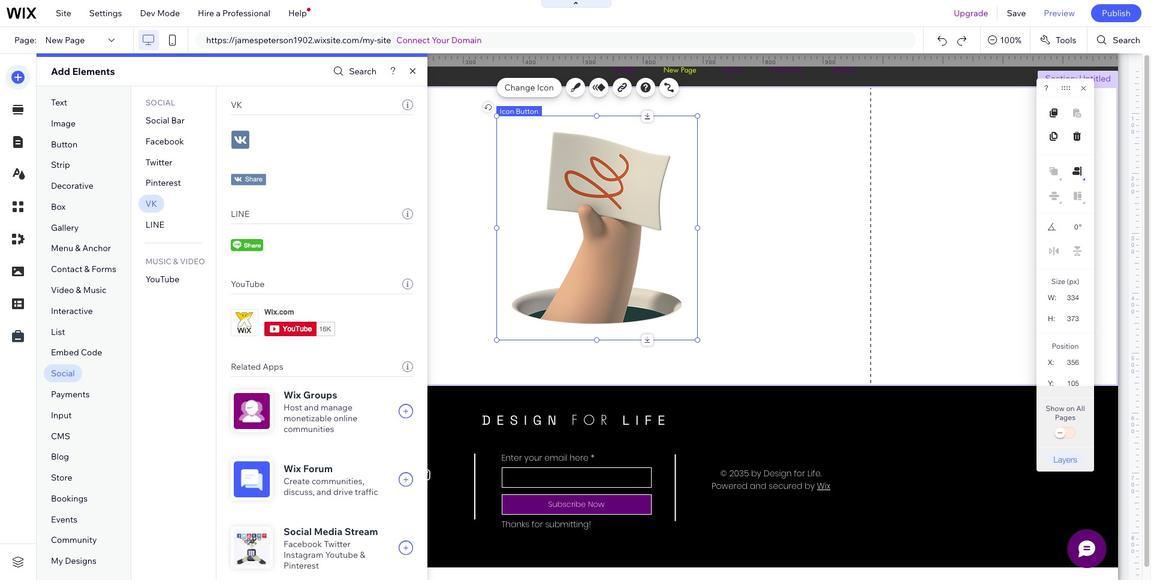 Task type: vqa. For each thing, say whether or not it's contained in the screenshot.
Wix
yes



Task type: locate. For each thing, give the bounding box(es) containing it.
wix for wix forum
[[284, 463, 301, 475]]

size
[[1051, 277, 1065, 286]]

youtube
[[146, 274, 179, 285], [231, 279, 265, 290]]

wix forum create communities, discuss, and drive traffic
[[284, 463, 378, 498]]

?
[[1044, 84, 1048, 92]]

switch
[[1053, 425, 1077, 442]]

0 horizontal spatial button
[[51, 139, 78, 150]]

1 vertical spatial facebook
[[284, 539, 322, 550]]

video
[[180, 256, 205, 266], [51, 285, 74, 296]]

1 vertical spatial search button
[[331, 63, 376, 80]]

menu & anchor
[[51, 243, 111, 254]]

wix inside the "wix groups host and manage monetizable online communities"
[[284, 389, 301, 401]]

facebook down social bar
[[146, 136, 184, 147]]

search
[[1113, 35, 1140, 46], [349, 66, 376, 77]]

monetizable
[[284, 413, 332, 424]]

wix up create
[[284, 463, 301, 475]]

0 horizontal spatial facebook
[[146, 136, 184, 147]]

domain
[[451, 35, 482, 46]]

1 vertical spatial pinterest
[[284, 561, 319, 571]]

1 vertical spatial music
[[83, 285, 106, 296]]

and down groups
[[304, 402, 319, 413]]

hire a professional
[[198, 8, 270, 19]]

1 vertical spatial twitter
[[324, 539, 351, 550]]

None text field
[[1062, 219, 1078, 235], [1061, 290, 1084, 306], [1060, 354, 1084, 371], [1060, 375, 1084, 392], [1062, 219, 1078, 235], [1061, 290, 1084, 306], [1060, 354, 1084, 371], [1060, 375, 1084, 392]]

0 vertical spatial icon
[[537, 82, 554, 93]]

1 horizontal spatial twitter
[[324, 539, 351, 550]]

layers
[[1054, 454, 1077, 465]]

button down change icon
[[516, 107, 539, 116]]

0 horizontal spatial vk
[[146, 199, 157, 209]]

host
[[284, 402, 302, 413]]

0 vertical spatial button
[[516, 107, 539, 116]]

and inside wix forum create communities, discuss, and drive traffic
[[317, 487, 331, 498]]

hire
[[198, 8, 214, 19]]

strip
[[51, 160, 70, 170]]

& for menu
[[75, 243, 81, 254]]

2 wix from the top
[[284, 463, 301, 475]]

w:
[[1048, 294, 1057, 302]]

1 vertical spatial vk
[[146, 199, 157, 209]]

twitter
[[146, 157, 172, 168], [324, 539, 351, 550]]

blog
[[51, 452, 69, 462]]

store
[[51, 473, 72, 483]]

1 wix from the top
[[284, 389, 301, 401]]

0 vertical spatial wix
[[284, 389, 301, 401]]

instagram
[[284, 550, 323, 561]]

mode
[[157, 8, 180, 19]]

& for video
[[76, 285, 81, 296]]

search down publish
[[1113, 35, 1140, 46]]

music down forms
[[83, 285, 106, 296]]

1 horizontal spatial pinterest
[[284, 561, 319, 571]]

1 vertical spatial wix
[[284, 463, 301, 475]]

section: untitled
[[1045, 73, 1111, 84]]

1 vertical spatial and
[[317, 487, 331, 498]]

vk
[[231, 100, 242, 110], [146, 199, 157, 209]]

all
[[1076, 404, 1085, 413]]

0 horizontal spatial pinterest
[[146, 178, 181, 188]]

section:
[[1045, 73, 1077, 84]]

text
[[51, 97, 67, 108]]

button down image
[[51, 139, 78, 150]]

social up instagram
[[284, 526, 312, 538]]

0 vertical spatial music
[[146, 256, 171, 266]]

gallery
[[51, 222, 79, 233]]

decorative
[[51, 181, 93, 191]]

social down embed
[[51, 368, 75, 379]]

facebook down media
[[284, 539, 322, 550]]

100% button
[[981, 27, 1030, 53]]

my designs
[[51, 556, 96, 567]]

0 horizontal spatial icon
[[500, 107, 514, 116]]

1 horizontal spatial search button
[[1088, 27, 1151, 53]]

0 horizontal spatial video
[[51, 285, 74, 296]]

icon right change
[[537, 82, 554, 93]]

community
[[51, 535, 97, 546]]

? button
[[1044, 84, 1048, 92]]

elements
[[72, 65, 115, 77]]

create
[[284, 476, 310, 487]]

music right forms
[[146, 256, 171, 266]]

page
[[65, 35, 85, 46]]

0 horizontal spatial twitter
[[146, 157, 172, 168]]

facebook
[[146, 136, 184, 147], [284, 539, 322, 550]]

0 horizontal spatial line
[[146, 219, 164, 230]]

music & video
[[146, 256, 205, 266]]

site
[[56, 8, 71, 19]]

interactive
[[51, 306, 93, 316]]

wix up host
[[284, 389, 301, 401]]

0 vertical spatial and
[[304, 402, 319, 413]]

and left drive on the left of the page
[[317, 487, 331, 498]]

twitter down social bar
[[146, 157, 172, 168]]

search button down 'publish' button
[[1088, 27, 1151, 53]]

icon
[[537, 82, 554, 93], [500, 107, 514, 116]]

twitter down media
[[324, 539, 351, 550]]

1 horizontal spatial facebook
[[284, 539, 322, 550]]

professional
[[222, 8, 270, 19]]

1 horizontal spatial icon
[[537, 82, 554, 93]]

0 horizontal spatial search
[[349, 66, 376, 77]]

icon down change
[[500, 107, 514, 116]]

help
[[288, 8, 307, 19]]

list
[[51, 327, 65, 337]]

0 vertical spatial pinterest
[[146, 178, 181, 188]]

social
[[146, 98, 175, 107], [146, 115, 169, 126], [51, 368, 75, 379], [284, 526, 312, 538]]

stream
[[345, 526, 378, 538]]

save
[[1007, 8, 1026, 19]]

wix inside wix forum create communities, discuss, and drive traffic
[[284, 463, 301, 475]]

1 vertical spatial button
[[51, 139, 78, 150]]

1 horizontal spatial video
[[180, 256, 205, 266]]

wix
[[284, 389, 301, 401], [284, 463, 301, 475]]

line
[[231, 209, 250, 219], [146, 219, 164, 230]]

site
[[377, 35, 391, 46]]

forum
[[303, 463, 333, 475]]

show
[[1046, 404, 1065, 413]]

pinterest
[[146, 178, 181, 188], [284, 561, 319, 571]]

search button
[[1088, 27, 1151, 53], [331, 63, 376, 80]]

communities,
[[312, 476, 364, 487]]

embed
[[51, 347, 79, 358]]

0 vertical spatial facebook
[[146, 136, 184, 147]]

search button down https://jamespeterson1902.wixsite.com/my-site connect your domain
[[331, 63, 376, 80]]

&
[[75, 243, 81, 254], [173, 256, 178, 266], [84, 264, 90, 275], [76, 285, 81, 296], [360, 550, 365, 561]]

tools
[[1056, 35, 1076, 46]]

1 horizontal spatial youtube
[[231, 279, 265, 290]]

0 vertical spatial search
[[1113, 35, 1140, 46]]

layers button
[[1046, 453, 1085, 466]]

add elements
[[51, 65, 115, 77]]

search down https://jamespeterson1902.wixsite.com/my-site connect your domain
[[349, 66, 376, 77]]

contact & forms
[[51, 264, 116, 275]]

1 horizontal spatial vk
[[231, 100, 242, 110]]

1 horizontal spatial button
[[516, 107, 539, 116]]

1 vertical spatial search
[[349, 66, 376, 77]]

800
[[765, 59, 776, 65]]

None text field
[[1061, 311, 1084, 327]]



Task type: describe. For each thing, give the bounding box(es) containing it.
https://jamespeterson1902.wixsite.com/my-site connect your domain
[[206, 35, 482, 46]]

youtube
[[325, 550, 358, 561]]

1 horizontal spatial music
[[146, 256, 171, 266]]

video & music
[[51, 285, 106, 296]]

1 vertical spatial video
[[51, 285, 74, 296]]

related apps
[[231, 362, 283, 372]]

save button
[[998, 0, 1035, 26]]

600
[[645, 59, 656, 65]]

manage
[[321, 402, 353, 413]]

payments
[[51, 389, 90, 400]]

wix groups host and manage monetizable online communities
[[284, 389, 358, 435]]

0 vertical spatial video
[[180, 256, 205, 266]]

communities
[[284, 424, 334, 435]]

upgrade
[[954, 8, 988, 19]]

your
[[432, 35, 450, 46]]

900
[[825, 59, 836, 65]]

events
[[51, 514, 77, 525]]

add
[[51, 65, 70, 77]]

change
[[505, 82, 535, 93]]

facebook inside social media stream facebook twitter instagram youtube & pinterest
[[284, 539, 322, 550]]

tools button
[[1031, 27, 1087, 53]]

1 horizontal spatial search
[[1113, 35, 1140, 46]]

pinterest inside social media stream facebook twitter instagram youtube & pinterest
[[284, 561, 319, 571]]

preview button
[[1035, 0, 1084, 26]]

bar
[[171, 115, 185, 126]]

new
[[45, 35, 63, 46]]

& for contact
[[84, 264, 90, 275]]

0 horizontal spatial music
[[83, 285, 106, 296]]

°
[[1079, 223, 1082, 231]]

0 vertical spatial search button
[[1088, 27, 1151, 53]]

social bar
[[146, 115, 185, 126]]

cms
[[51, 431, 70, 442]]

discuss,
[[284, 487, 315, 498]]

menu
[[51, 243, 73, 254]]

settings
[[89, 8, 122, 19]]

show on all pages
[[1046, 404, 1085, 422]]

300
[[466, 59, 476, 65]]

a
[[216, 8, 221, 19]]

700
[[705, 59, 716, 65]]

contact
[[51, 264, 82, 275]]

drive
[[333, 487, 353, 498]]

apps
[[263, 362, 283, 372]]

anchor
[[82, 243, 111, 254]]

new page
[[45, 35, 85, 46]]

pages
[[1055, 413, 1076, 422]]

change icon
[[505, 82, 554, 93]]

size (px)
[[1051, 277, 1080, 286]]

online
[[334, 413, 358, 424]]

input
[[51, 410, 72, 421]]

media
[[314, 526, 343, 538]]

bookings
[[51, 493, 88, 504]]

icon button
[[500, 107, 539, 116]]

social inside social media stream facebook twitter instagram youtube & pinterest
[[284, 526, 312, 538]]

500
[[585, 59, 596, 65]]

wix for wix groups
[[284, 389, 301, 401]]

embed code
[[51, 347, 102, 358]]

image
[[51, 118, 76, 129]]

& for music
[[173, 256, 178, 266]]

code
[[81, 347, 102, 358]]

dev mode
[[140, 8, 180, 19]]

position
[[1052, 342, 1079, 351]]

(px)
[[1067, 277, 1080, 286]]

100%
[[1000, 35, 1022, 46]]

social up social bar
[[146, 98, 175, 107]]

groups
[[303, 389, 337, 401]]

1 horizontal spatial line
[[231, 209, 250, 219]]

box
[[51, 201, 66, 212]]

dev
[[140, 8, 155, 19]]

social left bar
[[146, 115, 169, 126]]

my
[[51, 556, 63, 567]]

y:
[[1048, 380, 1054, 388]]

h:
[[1048, 315, 1055, 323]]

designs
[[65, 556, 96, 567]]

0 vertical spatial twitter
[[146, 157, 172, 168]]

publish
[[1102, 8, 1131, 19]]

forms
[[92, 264, 116, 275]]

& inside social media stream facebook twitter instagram youtube & pinterest
[[360, 550, 365, 561]]

0 vertical spatial vk
[[231, 100, 242, 110]]

https://jamespeterson1902.wixsite.com/my-
[[206, 35, 377, 46]]

1 vertical spatial icon
[[500, 107, 514, 116]]

connect
[[397, 35, 430, 46]]

on
[[1066, 404, 1075, 413]]

400
[[526, 59, 536, 65]]

0 horizontal spatial search button
[[331, 63, 376, 80]]

0 horizontal spatial youtube
[[146, 274, 179, 285]]

and inside the "wix groups host and manage monetizable online communities"
[[304, 402, 319, 413]]

traffic
[[355, 487, 378, 498]]

x:
[[1048, 359, 1054, 367]]

twitter inside social media stream facebook twitter instagram youtube & pinterest
[[324, 539, 351, 550]]



